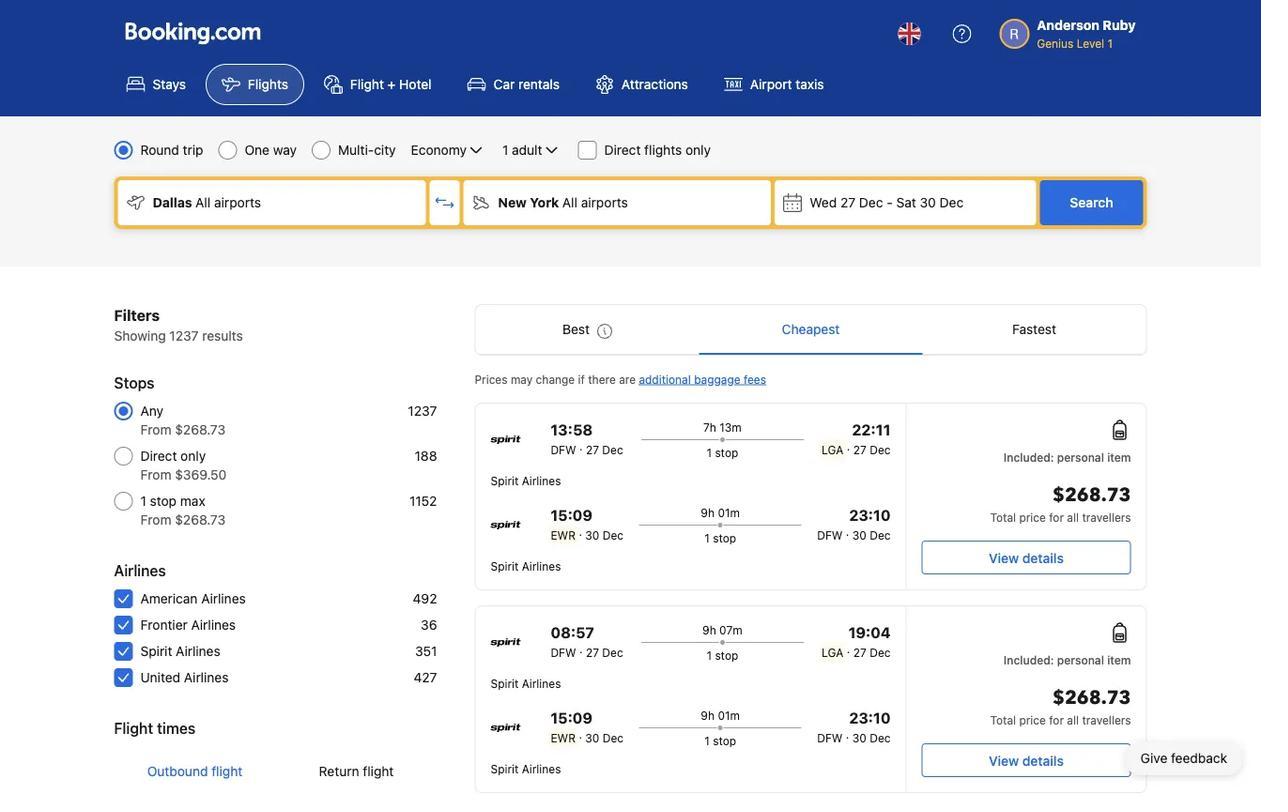 Task type: vqa. For each thing, say whether or not it's contained in the screenshot.
the bottom 11:59
no



Task type: locate. For each thing, give the bounding box(es) containing it.
0 vertical spatial 9h
[[701, 506, 715, 519]]

0 vertical spatial for
[[1049, 511, 1064, 524]]

0 horizontal spatial flight
[[114, 720, 153, 738]]

1 horizontal spatial all
[[563, 195, 578, 210]]

all for 19:04
[[1067, 714, 1079, 727]]

personal for 22:11
[[1058, 451, 1105, 464]]

best
[[563, 322, 590, 337]]

1 vertical spatial for
[[1049, 714, 1064, 727]]

1 horizontal spatial 1237
[[408, 403, 437, 419]]

427
[[414, 670, 437, 686]]

2 view details from the top
[[989, 753, 1064, 769]]

1 vertical spatial price
[[1020, 714, 1046, 727]]

1 vertical spatial included: personal item
[[1004, 654, 1131, 667]]

27 down 22:11
[[854, 443, 867, 457]]

19:04 lga . 27 dec
[[822, 624, 891, 659]]

0 vertical spatial details
[[1023, 550, 1064, 566]]

0 horizontal spatial airports
[[214, 195, 261, 210]]

give feedback
[[1141, 751, 1228, 766]]

view for 22:11
[[989, 550, 1019, 566]]

flights
[[248, 77, 288, 92]]

lga inside 22:11 lga . 27 dec
[[822, 443, 844, 457]]

2 vertical spatial from
[[140, 512, 171, 528]]

1 vertical spatial view details
[[989, 753, 1064, 769]]

1 view from the top
[[989, 550, 1019, 566]]

2 9h 01m from the top
[[701, 709, 740, 722]]

1 horizontal spatial flight
[[363, 764, 394, 780]]

9h 01m down the 9h 07m
[[701, 709, 740, 722]]

1 personal from the top
[[1058, 451, 1105, 464]]

3 from from the top
[[140, 512, 171, 528]]

1 horizontal spatial airports
[[581, 195, 628, 210]]

new
[[498, 195, 527, 210]]

23:10 dfw . 30 dec down the 19:04 lga . 27 dec
[[817, 710, 891, 745]]

details for 19:04
[[1023, 753, 1064, 769]]

27 for 22:11
[[854, 443, 867, 457]]

1 inside 1 stop max from $268.73
[[140, 494, 146, 509]]

direct flights only
[[604, 142, 711, 158]]

lga inside the 19:04 lga . 27 dec
[[822, 646, 844, 659]]

all right york
[[563, 195, 578, 210]]

2 price from the top
[[1020, 714, 1046, 727]]

tab list containing outbound flight
[[114, 748, 437, 795]]

direct inside direct only from $369.50
[[140, 449, 177, 464]]

1 23:10 from the top
[[849, 507, 891, 525]]

from
[[140, 422, 171, 438], [140, 467, 171, 483], [140, 512, 171, 528]]

0 vertical spatial tab list
[[476, 305, 1146, 356]]

1 ewr from the top
[[551, 529, 576, 542]]

1 $268.73 total price for all travellers from the top
[[990, 483, 1131, 524]]

view details button for 19:04
[[922, 744, 1131, 778]]

view details for 22:11
[[989, 550, 1064, 566]]

1 vertical spatial included:
[[1004, 654, 1054, 667]]

airports down one in the left top of the page
[[214, 195, 261, 210]]

booking.com logo image
[[125, 22, 261, 45], [125, 22, 261, 45]]

flight right return
[[363, 764, 394, 780]]

2 ewr from the top
[[551, 732, 576, 745]]

1 vertical spatial item
[[1108, 654, 1131, 667]]

2 for from the top
[[1049, 714, 1064, 727]]

1 vertical spatial 01m
[[718, 709, 740, 722]]

15:09 for 13:58
[[551, 507, 593, 525]]

2 01m from the top
[[718, 709, 740, 722]]

9h down 7h
[[701, 506, 715, 519]]

spirit
[[491, 474, 519, 487], [491, 560, 519, 573], [140, 644, 172, 659], [491, 677, 519, 690], [491, 763, 519, 776]]

27 down 13:58
[[586, 443, 599, 457]]

1 view details button from the top
[[922, 541, 1131, 575]]

1 vertical spatial 23:10 dfw . 30 dec
[[817, 710, 891, 745]]

flight left +
[[350, 77, 384, 92]]

1 vertical spatial ewr
[[551, 732, 576, 745]]

2 15:09 from the top
[[551, 710, 593, 727]]

0 vertical spatial all
[[1067, 511, 1079, 524]]

york
[[530, 195, 559, 210]]

car
[[494, 77, 515, 92]]

view details
[[989, 550, 1064, 566], [989, 753, 1064, 769]]

price for 19:04
[[1020, 714, 1046, 727]]

flight for return flight
[[363, 764, 394, 780]]

23:10 dfw . 30 dec down 22:11 lga . 27 dec
[[817, 507, 891, 542]]

1 15:09 ewr . 30 dec from the top
[[551, 507, 624, 542]]

1 travellers from the top
[[1082, 511, 1131, 524]]

view details button
[[922, 541, 1131, 575], [922, 744, 1131, 778]]

2 lga from the top
[[822, 646, 844, 659]]

0 vertical spatial price
[[1020, 511, 1046, 524]]

0 vertical spatial 15:09
[[551, 507, 593, 525]]

1 vertical spatial lga
[[822, 646, 844, 659]]

1 9h 01m from the top
[[701, 506, 740, 519]]

flight right the outbound at the left bottom
[[212, 764, 243, 780]]

1 view details from the top
[[989, 550, 1064, 566]]

best button
[[476, 305, 699, 354]]

1 vertical spatial details
[[1023, 753, 1064, 769]]

multi-
[[338, 142, 374, 158]]

2 23:10 dfw . 30 dec from the top
[[817, 710, 891, 745]]

2 23:10 from the top
[[849, 710, 891, 727]]

included:
[[1004, 451, 1054, 464], [1004, 654, 1054, 667]]

only
[[686, 142, 711, 158], [181, 449, 206, 464]]

frontier airlines
[[140, 618, 236, 633]]

only right flights
[[686, 142, 711, 158]]

1 included: from the top
[[1004, 451, 1054, 464]]

1 vertical spatial view details button
[[922, 744, 1131, 778]]

sat
[[897, 195, 917, 210]]

1237 inside filters showing 1237 results
[[169, 328, 199, 344]]

0 horizontal spatial all
[[196, 195, 211, 210]]

0 vertical spatial $268.73 total price for all travellers
[[990, 483, 1131, 524]]

27 down 08:57 at the bottom of the page
[[586, 646, 599, 659]]

airlines
[[522, 474, 561, 487], [522, 560, 561, 573], [114, 562, 166, 580], [201, 591, 246, 607], [191, 618, 236, 633], [176, 644, 220, 659], [184, 670, 229, 686], [522, 677, 561, 690], [522, 763, 561, 776]]

1 vertical spatial all
[[1067, 714, 1079, 727]]

from down direct only from $369.50
[[140, 512, 171, 528]]

27 inside 22:11 lga . 27 dec
[[854, 443, 867, 457]]

27 inside 13:58 dfw . 27 dec
[[586, 443, 599, 457]]

2 included: from the top
[[1004, 654, 1054, 667]]

1 for from the top
[[1049, 511, 1064, 524]]

1 details from the top
[[1023, 550, 1064, 566]]

1 vertical spatial 15:09 ewr . 30 dec
[[551, 710, 624, 745]]

23:10 down the 19:04 lga . 27 dec
[[849, 710, 891, 727]]

airport taxis
[[750, 77, 824, 92]]

direct left flights
[[604, 142, 641, 158]]

max
[[180, 494, 205, 509]]

1 vertical spatial travellers
[[1082, 714, 1131, 727]]

0 vertical spatial 23:10
[[849, 507, 891, 525]]

1 vertical spatial 23:10
[[849, 710, 891, 727]]

0 horizontal spatial tab list
[[114, 748, 437, 795]]

view for 19:04
[[989, 753, 1019, 769]]

0 vertical spatial item
[[1108, 451, 1131, 464]]

round trip
[[140, 142, 203, 158]]

1 vertical spatial only
[[181, 449, 206, 464]]

0 vertical spatial lga
[[822, 443, 844, 457]]

30 inside dropdown button
[[920, 195, 936, 210]]

direct for direct flights only
[[604, 142, 641, 158]]

15:09 ewr . 30 dec for 13:58
[[551, 507, 624, 542]]

1 23:10 dfw . 30 dec from the top
[[817, 507, 891, 542]]

1 adult button
[[501, 139, 563, 162]]

travellers for 22:11
[[1082, 511, 1131, 524]]

flight for flight + hotel
[[350, 77, 384, 92]]

anderson
[[1037, 17, 1100, 33]]

airports
[[214, 195, 261, 210], [581, 195, 628, 210]]

0 horizontal spatial only
[[181, 449, 206, 464]]

27 right 'wed'
[[841, 195, 856, 210]]

ewr
[[551, 529, 576, 542], [551, 732, 576, 745]]

23:10 dfw . 30 dec for 22:11
[[817, 507, 891, 542]]

27 down 19:04
[[854, 646, 867, 659]]

15:09 ewr . 30 dec down 08:57 dfw . 27 dec
[[551, 710, 624, 745]]

2 15:09 ewr . 30 dec from the top
[[551, 710, 624, 745]]

included: for 19:04
[[1004, 654, 1054, 667]]

15:09 down 13:58 dfw . 27 dec
[[551, 507, 593, 525]]

from inside 1 stop max from $268.73
[[140, 512, 171, 528]]

27 inside the 19:04 lga . 27 dec
[[854, 646, 867, 659]]

9h 01m down the 7h 13m
[[701, 506, 740, 519]]

27 inside 08:57 dfw . 27 dec
[[586, 646, 599, 659]]

1 flight from the left
[[212, 764, 243, 780]]

$268.73 total price for all travellers
[[990, 483, 1131, 524], [990, 686, 1131, 727]]

1237 up 188
[[408, 403, 437, 419]]

item
[[1108, 451, 1131, 464], [1108, 654, 1131, 667]]

all right the dallas
[[196, 195, 211, 210]]

1 vertical spatial 9h
[[703, 624, 716, 637]]

stop inside 1 stop max from $268.73
[[150, 494, 177, 509]]

airport
[[750, 77, 792, 92]]

01m down the 13m
[[718, 506, 740, 519]]

27 inside dropdown button
[[841, 195, 856, 210]]

1 lga from the top
[[822, 443, 844, 457]]

only inside direct only from $369.50
[[181, 449, 206, 464]]

1 stop
[[707, 446, 739, 459], [705, 532, 736, 545], [707, 649, 739, 662], [705, 735, 736, 748]]

price
[[1020, 511, 1046, 524], [1020, 714, 1046, 727]]

2 all from the left
[[563, 195, 578, 210]]

1 item from the top
[[1108, 451, 1131, 464]]

1 all from the top
[[1067, 511, 1079, 524]]

0 vertical spatial ewr
[[551, 529, 576, 542]]

1 horizontal spatial tab list
[[476, 305, 1146, 356]]

all
[[196, 195, 211, 210], [563, 195, 578, 210]]

1237 left "results"
[[169, 328, 199, 344]]

from inside any from $268.73
[[140, 422, 171, 438]]

1 vertical spatial from
[[140, 467, 171, 483]]

01m
[[718, 506, 740, 519], [718, 709, 740, 722]]

0 vertical spatial included: personal item
[[1004, 451, 1131, 464]]

1 vertical spatial 9h 01m
[[701, 709, 740, 722]]

0 vertical spatial included:
[[1004, 451, 1054, 464]]

01m down 07m
[[718, 709, 740, 722]]

flight inside button
[[363, 764, 394, 780]]

15:09 ewr . 30 dec down 13:58 dfw . 27 dec
[[551, 507, 624, 542]]

27 for 19:04
[[854, 646, 867, 659]]

only up $369.50
[[181, 449, 206, 464]]

1 vertical spatial personal
[[1058, 654, 1105, 667]]

search button
[[1040, 180, 1144, 225]]

included: for 22:11
[[1004, 451, 1054, 464]]

0 vertical spatial flight
[[350, 77, 384, 92]]

2 included: personal item from the top
[[1004, 654, 1131, 667]]

return
[[319, 764, 359, 780]]

1 15:09 from the top
[[551, 507, 593, 525]]

wed
[[810, 195, 837, 210]]

2 details from the top
[[1023, 753, 1064, 769]]

car rentals
[[494, 77, 560, 92]]

1 adult
[[503, 142, 542, 158]]

0 horizontal spatial direct
[[140, 449, 177, 464]]

7h 13m
[[704, 421, 742, 434]]

for
[[1049, 511, 1064, 524], [1049, 714, 1064, 727]]

0 vertical spatial view
[[989, 550, 1019, 566]]

0 horizontal spatial 1237
[[169, 328, 199, 344]]

0 vertical spatial only
[[686, 142, 711, 158]]

9h 01m
[[701, 506, 740, 519], [701, 709, 740, 722]]

tab list
[[476, 305, 1146, 356], [114, 748, 437, 795]]

stays link
[[110, 64, 202, 105]]

15:09 ewr . 30 dec
[[551, 507, 624, 542], [551, 710, 624, 745]]

27 for 08:57
[[586, 646, 599, 659]]

1 vertical spatial flight
[[114, 720, 153, 738]]

all for 22:11
[[1067, 511, 1079, 524]]

1 01m from the top
[[718, 506, 740, 519]]

0 vertical spatial 9h 01m
[[701, 506, 740, 519]]

direct only from $369.50
[[140, 449, 227, 483]]

lga for 19:04
[[822, 646, 844, 659]]

1 total from the top
[[990, 511, 1016, 524]]

1 vertical spatial view
[[989, 753, 1019, 769]]

dec inside the 19:04 lga . 27 dec
[[870, 646, 891, 659]]

1 vertical spatial 15:09
[[551, 710, 593, 727]]

2 total from the top
[[990, 714, 1016, 727]]

1 vertical spatial tab list
[[114, 748, 437, 795]]

item for 22:11
[[1108, 451, 1131, 464]]

2 travellers from the top
[[1082, 714, 1131, 727]]

0 vertical spatial 01m
[[718, 506, 740, 519]]

flight inside button
[[212, 764, 243, 780]]

1 inside anderson ruby genius level 1
[[1108, 37, 1113, 50]]

2 from from the top
[[140, 467, 171, 483]]

airports right york
[[581, 195, 628, 210]]

2 $268.73 total price for all travellers from the top
[[990, 686, 1131, 727]]

23:10 dfw . 30 dec for 19:04
[[817, 710, 891, 745]]

9h down the 9h 07m
[[701, 709, 715, 722]]

fastest
[[1013, 322, 1057, 337]]

flight for outbound flight
[[212, 764, 243, 780]]

car rentals link
[[451, 64, 576, 105]]

flights link
[[206, 64, 304, 105]]

1 included: personal item from the top
[[1004, 451, 1131, 464]]

22:11 lga . 27 dec
[[822, 421, 891, 457]]

flight
[[350, 77, 384, 92], [114, 720, 153, 738]]

flight left times
[[114, 720, 153, 738]]

dec
[[859, 195, 883, 210], [940, 195, 964, 210], [602, 443, 623, 457], [870, 443, 891, 457], [603, 529, 624, 542], [870, 529, 891, 542], [602, 646, 623, 659], [870, 646, 891, 659], [603, 732, 624, 745], [870, 732, 891, 745]]

2 view from the top
[[989, 753, 1019, 769]]

1 horizontal spatial flight
[[350, 77, 384, 92]]

0 vertical spatial personal
[[1058, 451, 1105, 464]]

1 from from the top
[[140, 422, 171, 438]]

0 vertical spatial 1237
[[169, 328, 199, 344]]

9h for 08:57
[[701, 709, 715, 722]]

9h left 07m
[[703, 624, 716, 637]]

1 vertical spatial direct
[[140, 449, 177, 464]]

0 vertical spatial view details button
[[922, 541, 1131, 575]]

15:09 for 08:57
[[551, 710, 593, 727]]

0 horizontal spatial flight
[[212, 764, 243, 780]]

2 personal from the top
[[1058, 654, 1105, 667]]

2 all from the top
[[1067, 714, 1079, 727]]

2 vertical spatial 9h
[[701, 709, 715, 722]]

2 view details button from the top
[[922, 744, 1131, 778]]

23:10 down 22:11 lga . 27 dec
[[849, 507, 891, 525]]

direct
[[604, 142, 641, 158], [140, 449, 177, 464]]

from inside direct only from $369.50
[[140, 467, 171, 483]]

for for 22:11
[[1049, 511, 1064, 524]]

2 item from the top
[[1108, 654, 1131, 667]]

30
[[920, 195, 936, 210], [585, 529, 600, 542], [853, 529, 867, 542], [585, 732, 600, 745], [853, 732, 867, 745]]

1152
[[410, 494, 437, 509]]

from up 1 stop max from $268.73
[[140, 467, 171, 483]]

1
[[1108, 37, 1113, 50], [503, 142, 508, 158], [707, 446, 712, 459], [140, 494, 146, 509], [705, 532, 710, 545], [707, 649, 712, 662], [705, 735, 710, 748]]

0 vertical spatial 15:09 ewr . 30 dec
[[551, 507, 624, 542]]

1 price from the top
[[1020, 511, 1046, 524]]

travellers
[[1082, 511, 1131, 524], [1082, 714, 1131, 727]]

0 vertical spatial travellers
[[1082, 511, 1131, 524]]

.
[[580, 440, 583, 453], [847, 440, 850, 453], [579, 525, 582, 538], [846, 525, 849, 538], [580, 642, 583, 656], [847, 642, 850, 656], [579, 728, 582, 741], [846, 728, 849, 741]]

view
[[989, 550, 1019, 566], [989, 753, 1019, 769]]

492
[[413, 591, 437, 607]]

flights
[[645, 142, 682, 158]]

7h
[[704, 421, 717, 434]]

from down any
[[140, 422, 171, 438]]

0 vertical spatial from
[[140, 422, 171, 438]]

0 vertical spatial view details
[[989, 550, 1064, 566]]

dfw
[[551, 443, 576, 457], [817, 529, 843, 542], [551, 646, 576, 659], [817, 732, 843, 745]]

1 stop max from $268.73
[[140, 494, 226, 528]]

dfw inside 13:58 dfw . 27 dec
[[551, 443, 576, 457]]

direct down any from $268.73
[[140, 449, 177, 464]]

best image
[[597, 324, 612, 339], [597, 324, 612, 339]]

2 flight from the left
[[363, 764, 394, 780]]

filters showing 1237 results
[[114, 307, 243, 344]]

1 vertical spatial $268.73 total price for all travellers
[[990, 686, 1131, 727]]

1 horizontal spatial direct
[[604, 142, 641, 158]]

13:58
[[551, 421, 593, 439]]

0 vertical spatial 23:10 dfw . 30 dec
[[817, 507, 891, 542]]

15:09 down 08:57 dfw . 27 dec
[[551, 710, 593, 727]]

1 vertical spatial total
[[990, 714, 1016, 727]]

frontier
[[140, 618, 188, 633]]

american airlines
[[140, 591, 246, 607]]

genius
[[1037, 37, 1074, 50]]

0 vertical spatial direct
[[604, 142, 641, 158]]

0 vertical spatial total
[[990, 511, 1016, 524]]



Task type: describe. For each thing, give the bounding box(es) containing it.
airport taxis link
[[708, 64, 840, 105]]

lga for 22:11
[[822, 443, 844, 457]]

ewr for 13:58
[[551, 529, 576, 542]]

. inside 22:11 lga . 27 dec
[[847, 440, 850, 453]]

showing
[[114, 328, 166, 344]]

08:57 dfw . 27 dec
[[551, 624, 623, 659]]

stays
[[153, 77, 186, 92]]

outbound flight
[[147, 764, 243, 780]]

flight + hotel
[[350, 77, 432, 92]]

+
[[388, 77, 396, 92]]

multi-city
[[338, 142, 396, 158]]

baggage
[[694, 373, 741, 386]]

. inside 13:58 dfw . 27 dec
[[580, 440, 583, 453]]

9h for 13:58
[[701, 506, 715, 519]]

dfw inside 08:57 dfw . 27 dec
[[551, 646, 576, 659]]

dec inside 22:11 lga . 27 dec
[[870, 443, 891, 457]]

give
[[1141, 751, 1168, 766]]

ewr for 08:57
[[551, 732, 576, 745]]

flight for flight times
[[114, 720, 153, 738]]

13:58 dfw . 27 dec
[[551, 421, 623, 457]]

any from $268.73
[[140, 403, 226, 438]]

one
[[245, 142, 270, 158]]

rentals
[[518, 77, 560, 92]]

dec inside 13:58 dfw . 27 dec
[[602, 443, 623, 457]]

. inside 08:57 dfw . 27 dec
[[580, 642, 583, 656]]

flight + hotel link
[[308, 64, 448, 105]]

taxis
[[796, 77, 824, 92]]

22:11
[[852, 421, 891, 439]]

level
[[1077, 37, 1105, 50]]

9h 01m for 08:57
[[701, 709, 740, 722]]

included: personal item for 19:04
[[1004, 654, 1131, 667]]

if
[[578, 373, 585, 386]]

view details for 19:04
[[989, 753, 1064, 769]]

$268.73 inside any from $268.73
[[175, 422, 226, 438]]

stops
[[114, 374, 155, 392]]

dallas
[[153, 195, 192, 210]]

return flight
[[319, 764, 394, 780]]

9h 01m for 13:58
[[701, 506, 740, 519]]

results
[[202, 328, 243, 344]]

may
[[511, 373, 533, 386]]

15:09 ewr . 30 dec for 08:57
[[551, 710, 624, 745]]

fees
[[744, 373, 766, 386]]

$268.73 total price for all travellers for 22:11
[[990, 483, 1131, 524]]

trip
[[183, 142, 203, 158]]

adult
[[512, 142, 542, 158]]

additional
[[639, 373, 691, 386]]

economy
[[411, 142, 467, 158]]

13m
[[720, 421, 742, 434]]

way
[[273, 142, 297, 158]]

outbound flight button
[[114, 748, 276, 795]]

1 horizontal spatial only
[[686, 142, 711, 158]]

23:10 for 22:11
[[849, 507, 891, 525]]

1 inside popup button
[[503, 142, 508, 158]]

direct for direct only from $369.50
[[140, 449, 177, 464]]

there
[[588, 373, 616, 386]]

united
[[140, 670, 180, 686]]

2 airports from the left
[[581, 195, 628, 210]]

anderson ruby genius level 1
[[1037, 17, 1136, 50]]

01m for 19:04
[[718, 709, 740, 722]]

return flight button
[[276, 748, 437, 795]]

price for 22:11
[[1020, 511, 1046, 524]]

view details button for 22:11
[[922, 541, 1131, 575]]

cheapest
[[782, 322, 840, 337]]

fastest button
[[923, 305, 1146, 354]]

188
[[415, 449, 437, 464]]

36
[[421, 618, 437, 633]]

included: personal item for 22:11
[[1004, 451, 1131, 464]]

1 vertical spatial 1237
[[408, 403, 437, 419]]

dec inside 08:57 dfw . 27 dec
[[602, 646, 623, 659]]

351
[[415, 644, 437, 659]]

additional baggage fees link
[[639, 373, 766, 386]]

new york all airports
[[498, 195, 628, 210]]

08:57
[[551, 624, 594, 642]]

attractions
[[622, 77, 688, 92]]

dallas all airports
[[153, 195, 261, 210]]

ruby
[[1103, 17, 1136, 33]]

give feedback button
[[1126, 742, 1243, 776]]

27 for 13:58
[[586, 443, 599, 457]]

city
[[374, 142, 396, 158]]

outbound
[[147, 764, 208, 780]]

tab list containing best
[[476, 305, 1146, 356]]

$268.73 inside 1 stop max from $268.73
[[175, 512, 226, 528]]

feedback
[[1171, 751, 1228, 766]]

are
[[619, 373, 636, 386]]

for for 19:04
[[1049, 714, 1064, 727]]

change
[[536, 373, 575, 386]]

1 airports from the left
[[214, 195, 261, 210]]

. inside the 19:04 lga . 27 dec
[[847, 642, 850, 656]]

times
[[157, 720, 196, 738]]

travellers for 19:04
[[1082, 714, 1131, 727]]

any
[[140, 403, 163, 419]]

hotel
[[399, 77, 432, 92]]

prices may change if there are additional baggage fees
[[475, 373, 766, 386]]

attractions link
[[579, 64, 704, 105]]

total for 22:11
[[990, 511, 1016, 524]]

round
[[140, 142, 179, 158]]

9h 07m
[[703, 624, 743, 637]]

details for 22:11
[[1023, 550, 1064, 566]]

wed 27 dec - sat 30 dec
[[810, 195, 964, 210]]

total for 19:04
[[990, 714, 1016, 727]]

$369.50
[[175, 467, 227, 483]]

flight times
[[114, 720, 196, 738]]

07m
[[720, 624, 743, 637]]

united airlines
[[140, 670, 229, 686]]

23:10 for 19:04
[[849, 710, 891, 727]]

item for 19:04
[[1108, 654, 1131, 667]]

01m for 22:11
[[718, 506, 740, 519]]

-
[[887, 195, 893, 210]]

personal for 19:04
[[1058, 654, 1105, 667]]

$268.73 total price for all travellers for 19:04
[[990, 686, 1131, 727]]

1 all from the left
[[196, 195, 211, 210]]

cheapest button
[[699, 305, 923, 354]]

search
[[1070, 195, 1114, 210]]



